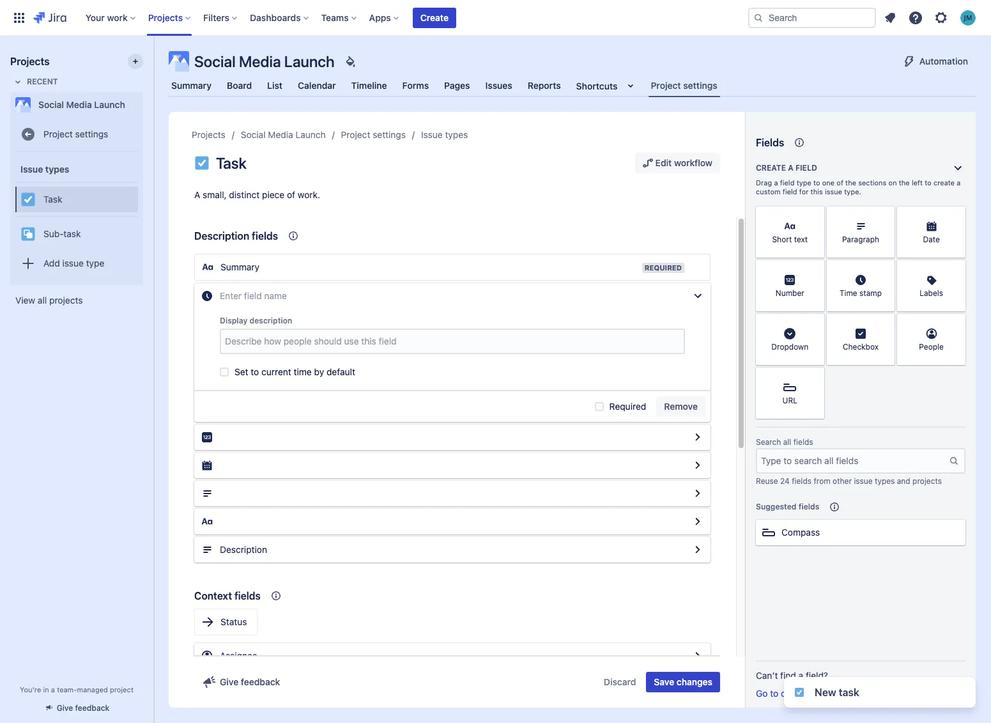 Task type: describe. For each thing, give the bounding box(es) containing it.
required for set to current time by default
[[610, 401, 647, 412]]

1 open field configuration image from the top
[[690, 430, 706, 445]]

board link
[[224, 74, 255, 97]]

1 horizontal spatial settings
[[373, 129, 406, 140]]

stamp
[[860, 289, 882, 298]]

issue inside add issue type button
[[62, 257, 84, 268]]

more information about the suggested fields image
[[828, 499, 843, 515]]

to right left
[[925, 178, 932, 187]]

left
[[912, 178, 923, 187]]

a right find
[[799, 670, 804, 681]]

2 vertical spatial media
[[268, 129, 293, 140]]

feedback for the top the give feedback button
[[241, 676, 280, 687]]

1 vertical spatial media
[[66, 99, 92, 110]]

context fields
[[194, 590, 261, 602]]

primary element
[[8, 0, 749, 35]]

custom inside 'link'
[[781, 688, 812, 699]]

give feedback for the top the give feedback button
[[220, 676, 280, 687]]

notifications image
[[883, 10, 898, 25]]

a right in
[[51, 685, 55, 694]]

tab list containing project settings
[[161, 74, 984, 97]]

24
[[781, 476, 790, 486]]

issue types for group containing issue types
[[20, 163, 69, 174]]

1 the from the left
[[846, 178, 857, 187]]

1 horizontal spatial project
[[341, 129, 370, 140]]

task for new task
[[839, 687, 860, 698]]

changes
[[677, 676, 713, 687]]

1 vertical spatial social media launch
[[38, 99, 125, 110]]

short
[[773, 235, 792, 244]]

0 vertical spatial launch
[[284, 52, 335, 70]]

suggested fields
[[756, 502, 820, 511]]

3 open field configuration image from the top
[[690, 486, 706, 501]]

this link will be opened in a new tab image
[[839, 689, 849, 699]]

issues
[[486, 80, 513, 91]]

labels
[[920, 289, 944, 298]]

a right create
[[957, 178, 961, 187]]

checkbox
[[843, 342, 879, 352]]

view
[[15, 295, 35, 306]]

0 vertical spatial summary
[[171, 80, 212, 91]]

give for the top the give feedback button
[[220, 676, 239, 687]]

go to custom fields link
[[756, 687, 849, 700]]

people
[[920, 342, 944, 352]]

more information image for short text
[[808, 208, 823, 223]]

0 horizontal spatial project settings link
[[15, 121, 138, 147]]

in
[[43, 685, 49, 694]]

discard button
[[596, 672, 644, 692]]

create button
[[413, 7, 456, 28]]

forms link
[[400, 74, 432, 97]]

more information image for paragraph
[[879, 208, 894, 223]]

number
[[776, 289, 805, 298]]

more information about the fields image
[[792, 135, 808, 150]]

a small, distinct piece of work.
[[194, 189, 320, 200]]

types inside 'link'
[[445, 129, 468, 140]]

settings image
[[934, 10, 949, 25]]

task icon image
[[795, 687, 805, 698]]

search all fields
[[756, 437, 814, 447]]

reuse
[[756, 476, 778, 486]]

list link
[[265, 74, 285, 97]]

teams button
[[318, 7, 362, 28]]

close field configuration image
[[690, 288, 706, 304]]

task for sub-task
[[64, 228, 81, 239]]

1 horizontal spatial project settings
[[341, 129, 406, 140]]

0 horizontal spatial of
[[287, 189, 295, 200]]

new task button
[[784, 677, 976, 708]]

automation
[[920, 56, 969, 66]]

more information about the context fields image for description fields
[[286, 228, 301, 244]]

0 horizontal spatial settings
[[75, 128, 108, 139]]

description for description
[[220, 544, 267, 555]]

list
[[267, 80, 283, 91]]

0 horizontal spatial give feedback button
[[36, 698, 117, 719]]

recent
[[27, 77, 58, 86]]

pages link
[[442, 74, 473, 97]]

projects link
[[192, 127, 226, 143]]

work
[[107, 12, 128, 23]]

Enter field name field
[[220, 288, 685, 304]]

from
[[814, 476, 831, 486]]

sections
[[859, 178, 887, 187]]

go
[[756, 688, 768, 699]]

0 horizontal spatial project
[[43, 128, 73, 139]]

save
[[654, 676, 675, 687]]

open field configuration image for assignee
[[690, 648, 706, 664]]

all for view
[[38, 295, 47, 306]]

date
[[923, 235, 940, 244]]

appswitcher icon image
[[12, 10, 27, 25]]

0 vertical spatial social
[[194, 52, 236, 70]]

0 vertical spatial media
[[239, 52, 281, 70]]

create a field
[[756, 163, 818, 173]]

go to custom fields
[[756, 688, 837, 699]]

1 horizontal spatial projects
[[913, 476, 942, 486]]

automation image
[[902, 54, 917, 69]]

more information image for number
[[808, 261, 823, 277]]

team-
[[57, 685, 77, 694]]

paragraph
[[843, 235, 880, 244]]

0 horizontal spatial social media launch link
[[10, 92, 138, 118]]

issue inside "drag a field type to one of the sections on the left to create a custom field for this issue type."
[[825, 187, 843, 196]]

work.
[[298, 189, 320, 200]]

new task
[[815, 687, 860, 698]]

1 vertical spatial projects
[[10, 56, 50, 67]]

of inside "drag a field type to one of the sections on the left to create a custom field for this issue type."
[[837, 178, 844, 187]]

view all projects link
[[10, 289, 143, 312]]

save changes button
[[647, 672, 721, 692]]

2 vertical spatial social media launch
[[241, 129, 326, 140]]

find
[[781, 670, 797, 681]]

0 horizontal spatial issue
[[20, 163, 43, 174]]

suggested
[[756, 502, 797, 511]]

field?
[[806, 670, 829, 681]]

drag a field type to one of the sections on the left to create a custom field for this issue type.
[[756, 178, 961, 196]]

1 vertical spatial social media launch link
[[241, 127, 326, 143]]

timeline link
[[349, 74, 390, 97]]

task link
[[15, 187, 138, 212]]

Display description field
[[221, 330, 684, 353]]

task inside group
[[43, 193, 62, 204]]

0 vertical spatial give feedback button
[[194, 672, 288, 692]]

workflow
[[674, 157, 713, 168]]

filters
[[203, 12, 230, 23]]

teams
[[321, 12, 349, 23]]

2 horizontal spatial project
[[651, 80, 681, 91]]

sub-task
[[43, 228, 81, 239]]

url
[[783, 396, 798, 406]]

search image
[[754, 12, 764, 23]]

on
[[889, 178, 897, 187]]

edit workflow button
[[635, 153, 721, 173]]

0 vertical spatial social media launch
[[194, 52, 335, 70]]

required for summary
[[645, 263, 682, 272]]

projects inside view all projects link
[[49, 295, 83, 306]]

issues link
[[483, 74, 515, 97]]

2 vertical spatial social
[[241, 129, 266, 140]]

text
[[794, 235, 808, 244]]

dropdown
[[772, 342, 809, 352]]

this
[[811, 187, 823, 196]]

description for description fields
[[194, 230, 249, 242]]

fields right 24
[[792, 476, 812, 486]]

2 horizontal spatial issue
[[854, 476, 873, 486]]

save changes
[[654, 676, 713, 687]]

search
[[756, 437, 781, 447]]

pages
[[444, 80, 470, 91]]

remove button
[[657, 396, 706, 417]]

your
[[86, 12, 105, 23]]

dashboards button
[[246, 7, 314, 28]]

more information image for time stamp
[[879, 261, 894, 277]]

distinct
[[229, 189, 260, 200]]

can't
[[756, 670, 778, 681]]

open field configuration image for description
[[690, 542, 706, 557]]



Task type: locate. For each thing, give the bounding box(es) containing it.
fields left this link will be opened in a new tab 'icon'
[[814, 688, 837, 699]]

1 horizontal spatial issue
[[825, 187, 843, 196]]

Search field
[[749, 7, 877, 28]]

4 open field configuration image from the top
[[690, 514, 706, 529]]

0 vertical spatial projects
[[49, 295, 83, 306]]

settings
[[684, 80, 718, 91], [75, 128, 108, 139], [373, 129, 406, 140]]

feedback down managed
[[75, 703, 110, 713]]

1 vertical spatial field
[[780, 178, 795, 187]]

group containing issue types
[[15, 152, 138, 284]]

1 horizontal spatial create
[[756, 163, 786, 173]]

project settings link
[[15, 121, 138, 147], [341, 127, 406, 143]]

media
[[239, 52, 281, 70], [66, 99, 92, 110], [268, 129, 293, 140]]

social media launch link down recent
[[10, 92, 138, 118]]

assignee button
[[194, 643, 711, 669]]

type up for
[[797, 178, 812, 187]]

2 vertical spatial issue
[[854, 476, 873, 486]]

1 vertical spatial of
[[287, 189, 295, 200]]

2 horizontal spatial settings
[[684, 80, 718, 91]]

project down recent
[[43, 128, 73, 139]]

banner
[[0, 0, 992, 36]]

more information image for dropdown
[[808, 315, 823, 331]]

1 vertical spatial task
[[839, 687, 860, 698]]

issue
[[825, 187, 843, 196], [62, 257, 84, 268], [854, 476, 873, 486]]

projects for projects link
[[192, 129, 226, 140]]

0 vertical spatial custom
[[756, 187, 781, 196]]

0 vertical spatial give feedback
[[220, 676, 280, 687]]

issue types down pages link
[[421, 129, 468, 140]]

tab list
[[161, 74, 984, 97]]

to
[[814, 178, 821, 187], [925, 178, 932, 187], [251, 366, 259, 377], [771, 688, 779, 699]]

2 open field configuration image from the top
[[690, 458, 706, 473]]

custom inside "drag a field type to one of the sections on the left to create a custom field for this issue type."
[[756, 187, 781, 196]]

filters button
[[200, 7, 242, 28]]

types
[[445, 129, 468, 140], [45, 163, 69, 174], [875, 476, 895, 486]]

task inside button
[[839, 687, 860, 698]]

current
[[262, 366, 291, 377]]

assignee
[[220, 650, 258, 661]]

1 vertical spatial custom
[[781, 688, 812, 699]]

0 horizontal spatial summary
[[171, 80, 212, 91]]

create for create
[[421, 12, 449, 23]]

1 vertical spatial task
[[43, 193, 62, 204]]

1 vertical spatial feedback
[[75, 703, 110, 713]]

a right drag
[[774, 178, 778, 187]]

set background color image
[[342, 54, 358, 69]]

projects inside popup button
[[148, 12, 183, 23]]

for
[[800, 187, 809, 196]]

type inside button
[[86, 257, 104, 268]]

description inside button
[[220, 544, 267, 555]]

1 vertical spatial launch
[[94, 99, 125, 110]]

projects
[[49, 295, 83, 306], [913, 476, 942, 486]]

projects right the and
[[913, 476, 942, 486]]

social media launch link down list link
[[241, 127, 326, 143]]

open field configuration image inside description button
[[690, 542, 706, 557]]

sub-task link
[[15, 221, 138, 247]]

task up add issue type
[[64, 228, 81, 239]]

0 vertical spatial task
[[64, 228, 81, 239]]

time stamp
[[840, 289, 882, 298]]

0 horizontal spatial feedback
[[75, 703, 110, 713]]

your profile and settings image
[[961, 10, 976, 25]]

1 vertical spatial issue types
[[20, 163, 69, 174]]

projects down add issue type
[[49, 295, 83, 306]]

0 vertical spatial issue
[[421, 129, 443, 140]]

more information image for date
[[949, 208, 965, 223]]

group
[[15, 152, 138, 284]]

all inside view all projects link
[[38, 295, 47, 306]]

give for the leftmost the give feedback button
[[57, 703, 73, 713]]

the
[[846, 178, 857, 187], [899, 178, 910, 187]]

all right search
[[784, 437, 792, 447]]

feedback down 'assignee'
[[241, 676, 280, 687]]

a
[[194, 189, 200, 200]]

launch left add to starred icon in the top of the page
[[94, 99, 125, 110]]

give feedback for the leftmost the give feedback button
[[57, 703, 110, 713]]

1 horizontal spatial types
[[445, 129, 468, 140]]

more information image
[[949, 208, 965, 223], [808, 315, 823, 331], [879, 315, 894, 331], [949, 315, 965, 331]]

task up sub-
[[43, 193, 62, 204]]

2 the from the left
[[899, 178, 910, 187]]

give feedback button down you're in a team-managed project
[[36, 698, 117, 719]]

1 vertical spatial types
[[45, 163, 69, 174]]

0 horizontal spatial task
[[64, 228, 81, 239]]

issue type icon image
[[194, 155, 210, 171]]

create right apps dropdown button on the left top of page
[[421, 12, 449, 23]]

field for drag
[[780, 178, 795, 187]]

projects up issue type icon at top left
[[192, 129, 226, 140]]

1 horizontal spatial social media launch link
[[241, 127, 326, 143]]

give feedback down you're in a team-managed project
[[57, 703, 110, 713]]

managed
[[77, 685, 108, 694]]

0 vertical spatial of
[[837, 178, 844, 187]]

1 vertical spatial social
[[38, 99, 64, 110]]

2 horizontal spatial project settings
[[651, 80, 718, 91]]

1 vertical spatial required
[[610, 401, 647, 412]]

0 vertical spatial task
[[216, 154, 247, 172]]

banner containing your work
[[0, 0, 992, 36]]

more information about the context fields image
[[286, 228, 301, 244], [268, 588, 284, 604]]

project settings
[[651, 80, 718, 91], [43, 128, 108, 139], [341, 129, 406, 140]]

give down 'assignee'
[[220, 676, 239, 687]]

to inside 'link'
[[771, 688, 779, 699]]

feedback
[[241, 676, 280, 687], [75, 703, 110, 713]]

2 vertical spatial launch
[[296, 129, 326, 140]]

forms
[[403, 80, 429, 91]]

of right one
[[837, 178, 844, 187]]

field down create a field
[[780, 178, 795, 187]]

display
[[220, 316, 248, 325]]

context
[[194, 590, 232, 602]]

social down recent
[[38, 99, 64, 110]]

1 vertical spatial create
[[756, 163, 786, 173]]

launch down calendar link
[[296, 129, 326, 140]]

types down pages link
[[445, 129, 468, 140]]

more information image for labels
[[949, 261, 965, 277]]

a down more information about the fields icon
[[788, 163, 794, 173]]

more information about the context fields image right context fields
[[268, 588, 284, 604]]

2 horizontal spatial projects
[[192, 129, 226, 140]]

project settings link down recent
[[15, 121, 138, 147]]

custom down can't find a field?
[[781, 688, 812, 699]]

projects right work
[[148, 12, 183, 23]]

0 horizontal spatial give feedback
[[57, 703, 110, 713]]

2 vertical spatial field
[[783, 187, 798, 196]]

give feedback
[[220, 676, 280, 687], [57, 703, 110, 713]]

0 vertical spatial field
[[796, 163, 818, 173]]

sidebar navigation image
[[139, 51, 168, 77]]

field up for
[[796, 163, 818, 173]]

issue down one
[[825, 187, 843, 196]]

issue up the task group
[[20, 163, 43, 174]]

1 vertical spatial give feedback button
[[36, 698, 117, 719]]

0 horizontal spatial issue
[[62, 257, 84, 268]]

task inside group
[[64, 228, 81, 239]]

1 open field configuration image from the top
[[690, 542, 706, 557]]

create project image
[[130, 56, 141, 66]]

to right set
[[251, 366, 259, 377]]

issue types inside group
[[20, 163, 69, 174]]

dashboards
[[250, 12, 301, 23]]

the up type. at right top
[[846, 178, 857, 187]]

0 vertical spatial type
[[797, 178, 812, 187]]

fields inside 'link'
[[814, 688, 837, 699]]

discard
[[604, 676, 636, 687]]

1 vertical spatial give feedback
[[57, 703, 110, 713]]

0 horizontal spatial the
[[846, 178, 857, 187]]

open field configuration image
[[690, 430, 706, 445], [690, 458, 706, 473], [690, 486, 706, 501], [690, 514, 706, 529]]

you're in a team-managed project
[[20, 685, 134, 694]]

Type to search all fields text field
[[758, 449, 949, 472]]

launch up "calendar"
[[284, 52, 335, 70]]

collapse recent projects image
[[10, 74, 26, 90]]

social up summary link
[[194, 52, 236, 70]]

compass button
[[756, 520, 966, 545]]

description fields
[[194, 230, 278, 242]]

create for create a field
[[756, 163, 786, 173]]

add issue type image
[[20, 256, 36, 271]]

0 vertical spatial more information about the context fields image
[[286, 228, 301, 244]]

more information about the context fields image down work.
[[286, 228, 301, 244]]

set
[[235, 366, 248, 377]]

project down timeline link
[[341, 129, 370, 140]]

projects up recent
[[10, 56, 50, 67]]

small,
[[203, 189, 227, 200]]

task
[[216, 154, 247, 172], [43, 193, 62, 204]]

create inside 'button'
[[421, 12, 449, 23]]

custom
[[756, 187, 781, 196], [781, 688, 812, 699]]

compass
[[782, 527, 820, 538]]

0 vertical spatial issue
[[825, 187, 843, 196]]

sub-
[[43, 228, 64, 239]]

0 horizontal spatial issue types
[[20, 163, 69, 174]]

help image
[[908, 10, 924, 25]]

type inside "drag a field type to one of the sections on the left to create a custom field for this issue type."
[[797, 178, 812, 187]]

to up this
[[814, 178, 821, 187]]

1 horizontal spatial project settings link
[[341, 127, 406, 143]]

0 horizontal spatial give
[[57, 703, 73, 713]]

1 vertical spatial description
[[220, 544, 267, 555]]

give feedback down 'assignee'
[[220, 676, 280, 687]]

0 horizontal spatial create
[[421, 12, 449, 23]]

0 vertical spatial issue types
[[421, 129, 468, 140]]

0 horizontal spatial types
[[45, 163, 69, 174]]

shortcuts
[[576, 80, 618, 91]]

task right new
[[839, 687, 860, 698]]

0 horizontal spatial projects
[[49, 295, 83, 306]]

0 vertical spatial give
[[220, 676, 239, 687]]

0 horizontal spatial more information about the context fields image
[[268, 588, 284, 604]]

add to starred image
[[139, 97, 155, 113]]

1 horizontal spatial task
[[839, 687, 860, 698]]

task group
[[15, 182, 138, 216]]

0 horizontal spatial type
[[86, 257, 104, 268]]

field left for
[[783, 187, 798, 196]]

your work button
[[82, 7, 140, 28]]

give
[[220, 676, 239, 687], [57, 703, 73, 713]]

summary down description fields
[[221, 261, 260, 272]]

to right go
[[771, 688, 779, 699]]

project
[[651, 80, 681, 91], [43, 128, 73, 139], [341, 129, 370, 140]]

projects button
[[144, 7, 196, 28]]

1 vertical spatial summary
[[221, 261, 260, 272]]

issue types link
[[421, 127, 468, 143]]

1 horizontal spatial feedback
[[241, 676, 280, 687]]

description down small,
[[194, 230, 249, 242]]

0 horizontal spatial task
[[43, 193, 62, 204]]

0 vertical spatial required
[[645, 263, 682, 272]]

1 horizontal spatial give feedback
[[220, 676, 280, 687]]

custom down drag
[[756, 187, 781, 196]]

give feedback button
[[194, 672, 288, 692], [36, 698, 117, 719]]

a
[[788, 163, 794, 173], [774, 178, 778, 187], [957, 178, 961, 187], [799, 670, 804, 681], [51, 685, 55, 694]]

social media launch up list
[[194, 52, 335, 70]]

social media launch down list link
[[241, 129, 326, 140]]

1 horizontal spatial issue
[[421, 129, 443, 140]]

apps button
[[365, 7, 404, 28]]

display description
[[220, 316, 292, 325]]

time
[[294, 366, 312, 377]]

0 horizontal spatial all
[[38, 295, 47, 306]]

fields right search
[[794, 437, 814, 447]]

give feedback button down 'assignee'
[[194, 672, 288, 692]]

open field configuration image
[[690, 542, 706, 557], [690, 648, 706, 664]]

1 horizontal spatial all
[[784, 437, 792, 447]]

edit workflow
[[656, 157, 713, 168]]

0 vertical spatial social media launch link
[[10, 92, 138, 118]]

of right piece
[[287, 189, 295, 200]]

issue down "forms" link at the top left
[[421, 129, 443, 140]]

1 horizontal spatial summary
[[221, 261, 260, 272]]

project right shortcuts dropdown button
[[651, 80, 681, 91]]

0 horizontal spatial projects
[[10, 56, 50, 67]]

1 horizontal spatial of
[[837, 178, 844, 187]]

1 vertical spatial give
[[57, 703, 73, 713]]

drag
[[756, 178, 772, 187]]

1 vertical spatial issue
[[62, 257, 84, 268]]

board
[[227, 80, 252, 91]]

0 vertical spatial open field configuration image
[[690, 542, 706, 557]]

1 horizontal spatial social
[[194, 52, 236, 70]]

fields
[[756, 137, 785, 148]]

issue types
[[421, 129, 468, 140], [20, 163, 69, 174]]

0 vertical spatial projects
[[148, 12, 183, 23]]

issue inside 'link'
[[421, 129, 443, 140]]

summary left board
[[171, 80, 212, 91]]

summary link
[[169, 74, 214, 97]]

type
[[797, 178, 812, 187], [86, 257, 104, 268]]

2 vertical spatial types
[[875, 476, 895, 486]]

description button
[[194, 537, 711, 563]]

project settings link down timeline link
[[341, 127, 406, 143]]

0 vertical spatial description
[[194, 230, 249, 242]]

by
[[314, 366, 324, 377]]

set to current time by default
[[235, 366, 355, 377]]

1 horizontal spatial issue types
[[421, 129, 468, 140]]

type down the sub-task link
[[86, 257, 104, 268]]

projects
[[148, 12, 183, 23], [10, 56, 50, 67], [192, 129, 226, 140]]

more information image
[[808, 208, 823, 223], [879, 208, 894, 223], [808, 261, 823, 277], [879, 261, 894, 277], [949, 261, 965, 277]]

0 horizontal spatial project settings
[[43, 128, 108, 139]]

social media launch down recent
[[38, 99, 125, 110]]

issue types for "issue types" 'link'
[[421, 129, 468, 140]]

new
[[815, 687, 837, 698]]

description up context fields
[[220, 544, 267, 555]]

you're
[[20, 685, 41, 694]]

field for create
[[796, 163, 818, 173]]

1 horizontal spatial more information about the context fields image
[[286, 228, 301, 244]]

more information about the context fields image for context fields
[[268, 588, 284, 604]]

0 horizontal spatial social
[[38, 99, 64, 110]]

and
[[897, 476, 911, 486]]

issue types up the task group
[[20, 163, 69, 174]]

all right view
[[38, 295, 47, 306]]

1 vertical spatial projects
[[913, 476, 942, 486]]

automation button
[[894, 51, 976, 72]]

social right projects link
[[241, 129, 266, 140]]

calendar
[[298, 80, 336, 91]]

give down team-
[[57, 703, 73, 713]]

your work
[[86, 12, 128, 23]]

1 horizontal spatial the
[[899, 178, 910, 187]]

social
[[194, 52, 236, 70], [38, 99, 64, 110], [241, 129, 266, 140]]

more information image for people
[[949, 315, 965, 331]]

the right on
[[899, 178, 910, 187]]

short text
[[773, 235, 808, 244]]

all for search
[[784, 437, 792, 447]]

1 horizontal spatial projects
[[148, 12, 183, 23]]

2 vertical spatial projects
[[192, 129, 226, 140]]

issue right the add
[[62, 257, 84, 268]]

view all projects
[[15, 295, 83, 306]]

2 horizontal spatial social
[[241, 129, 266, 140]]

fields left more information about the suggested fields image
[[799, 502, 820, 511]]

jira image
[[33, 10, 66, 25], [33, 10, 66, 25]]

more information image for checkbox
[[879, 315, 894, 331]]

0 vertical spatial all
[[38, 295, 47, 306]]

feedback for the leftmost the give feedback button
[[75, 703, 110, 713]]

issue right other
[[854, 476, 873, 486]]

types left the and
[[875, 476, 895, 486]]

description
[[250, 316, 292, 325]]

calendar link
[[295, 74, 339, 97]]

1 horizontal spatial task
[[216, 154, 247, 172]]

default
[[327, 366, 355, 377]]

projects for projects popup button
[[148, 12, 183, 23]]

fields down a small, distinct piece of work.
[[252, 230, 278, 242]]

reports link
[[525, 74, 564, 97]]

1 vertical spatial open field configuration image
[[690, 648, 706, 664]]

1 vertical spatial type
[[86, 257, 104, 268]]

add issue type
[[43, 257, 104, 268]]

types up the task group
[[45, 163, 69, 174]]

open field configuration image inside assignee button
[[690, 648, 706, 664]]

2 open field configuration image from the top
[[690, 648, 706, 664]]

create up drag
[[756, 163, 786, 173]]

status
[[221, 616, 247, 627]]

fields up status
[[235, 590, 261, 602]]

task right issue type icon at top left
[[216, 154, 247, 172]]

create
[[934, 178, 955, 187]]



Task type: vqa. For each thing, say whether or not it's contained in the screenshot.
Pages
yes



